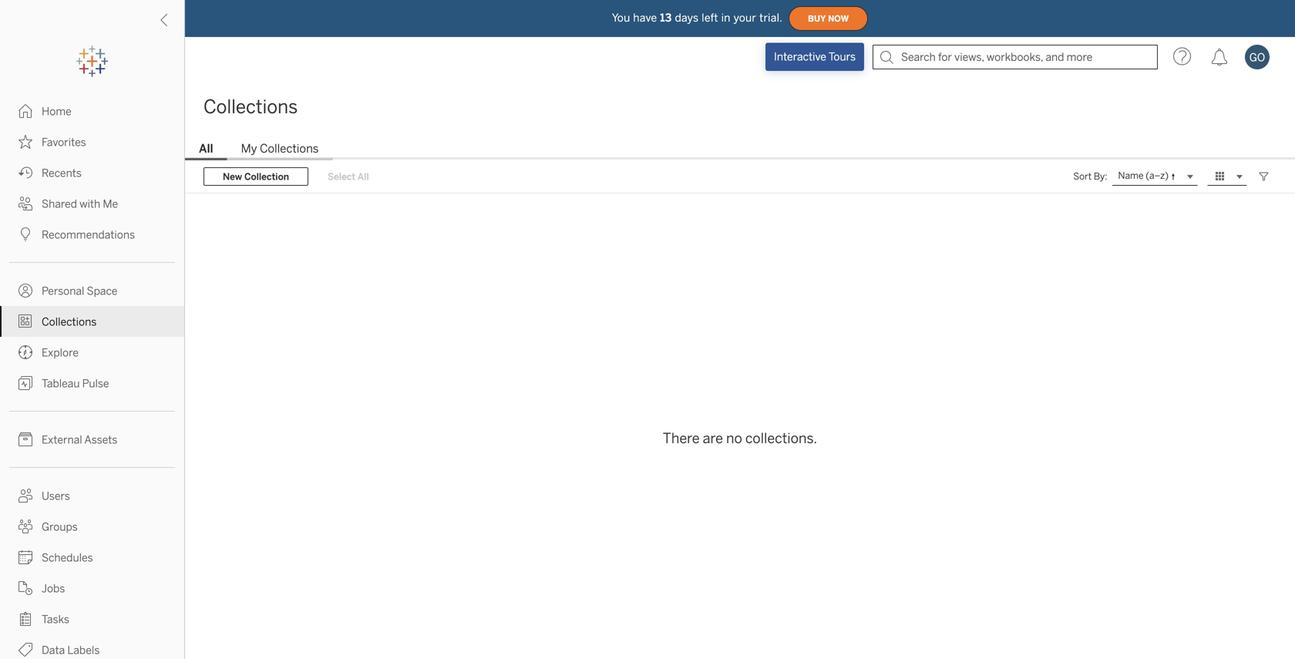 Task type: describe. For each thing, give the bounding box(es) containing it.
tableau
[[42, 377, 80, 390]]

groups link
[[0, 511, 184, 542]]

no
[[726, 430, 742, 447]]

buy
[[808, 14, 826, 23]]

data
[[42, 644, 65, 657]]

personal space link
[[0, 275, 184, 306]]

assets
[[84, 434, 117, 446]]

(a–z)
[[1146, 170, 1169, 181]]

groups
[[42, 521, 78, 534]]

home link
[[0, 96, 184, 126]]

collections link
[[0, 306, 184, 337]]

new
[[223, 171, 242, 182]]

navigation containing all
[[185, 137, 1295, 160]]

recommendations link
[[0, 219, 184, 250]]

explore link
[[0, 337, 184, 368]]

buy now button
[[789, 6, 868, 31]]

tableau pulse
[[42, 377, 109, 390]]

grid view image
[[1214, 170, 1228, 184]]

users
[[42, 490, 70, 503]]

personal
[[42, 285, 84, 298]]

data labels link
[[0, 635, 184, 659]]

sub-spaces tab list
[[185, 140, 1295, 160]]

Search for views, workbooks, and more text field
[[873, 45, 1158, 69]]

collections.
[[746, 430, 817, 447]]

all inside sub-spaces tab list
[[199, 142, 213, 156]]

select all
[[328, 171, 369, 182]]

shared with me link
[[0, 188, 184, 219]]

tours
[[829, 51, 856, 63]]

favorites
[[42, 136, 86, 149]]

tasks
[[42, 613, 69, 626]]

shared
[[42, 198, 77, 210]]

schedules
[[42, 552, 93, 564]]

have
[[633, 11, 657, 24]]

labels
[[67, 644, 100, 657]]

collections inside sub-spaces tab list
[[260, 142, 319, 156]]

favorites link
[[0, 126, 184, 157]]

collections inside main navigation. press the up and down arrow keys to access links. element
[[42, 316, 97, 328]]

name (a–z) button
[[1112, 167, 1198, 186]]

explore
[[42, 347, 79, 359]]

buy now
[[808, 14, 849, 23]]

space
[[87, 285, 118, 298]]

select
[[328, 171, 356, 182]]

sort
[[1074, 171, 1092, 182]]



Task type: vqa. For each thing, say whether or not it's contained in the screenshot.
(A–Z)
yes



Task type: locate. For each thing, give the bounding box(es) containing it.
name (a–z)
[[1118, 170, 1169, 181]]

new collection button
[[204, 167, 308, 186]]

data labels
[[42, 644, 100, 657]]

are
[[703, 430, 723, 447]]

collections
[[204, 96, 298, 118], [260, 142, 319, 156], [42, 316, 97, 328]]

tasks link
[[0, 604, 184, 635]]

my collections
[[241, 142, 319, 156]]

tableau pulse link
[[0, 368, 184, 399]]

1 vertical spatial all
[[358, 171, 369, 182]]

there
[[663, 430, 700, 447]]

external
[[42, 434, 82, 446]]

collection
[[244, 171, 289, 182]]

13
[[660, 11, 672, 24]]

shared with me
[[42, 198, 118, 210]]

recommendations
[[42, 229, 135, 241]]

collections up the collection at the left of page
[[260, 142, 319, 156]]

main navigation. press the up and down arrow keys to access links. element
[[0, 96, 184, 659]]

schedules link
[[0, 542, 184, 573]]

all right select
[[358, 171, 369, 182]]

pulse
[[82, 377, 109, 390]]

in
[[721, 11, 731, 24]]

me
[[103, 198, 118, 210]]

2 vertical spatial collections
[[42, 316, 97, 328]]

all inside button
[[358, 171, 369, 182]]

navigation
[[185, 137, 1295, 160]]

collections down the personal
[[42, 316, 97, 328]]

jobs
[[42, 583, 65, 595]]

now
[[828, 14, 849, 23]]

external assets link
[[0, 424, 184, 455]]

you
[[612, 11, 630, 24]]

jobs link
[[0, 573, 184, 604]]

name
[[1118, 170, 1144, 181]]

left
[[702, 11, 718, 24]]

external assets
[[42, 434, 117, 446]]

all
[[199, 142, 213, 156], [358, 171, 369, 182]]

collections main content
[[185, 77, 1295, 659]]

select all button
[[318, 167, 379, 186]]

there are no collections.
[[663, 430, 817, 447]]

1 horizontal spatial all
[[358, 171, 369, 182]]

recents link
[[0, 157, 184, 188]]

sort by:
[[1074, 171, 1108, 182]]

1 vertical spatial collections
[[260, 142, 319, 156]]

days
[[675, 11, 699, 24]]

you have 13 days left in your trial.
[[612, 11, 783, 24]]

new collection
[[223, 171, 289, 182]]

users link
[[0, 480, 184, 511]]

home
[[42, 105, 72, 118]]

0 vertical spatial all
[[199, 142, 213, 156]]

trial.
[[760, 11, 783, 24]]

with
[[80, 198, 100, 210]]

interactive tours
[[774, 51, 856, 63]]

collections up my
[[204, 96, 298, 118]]

your
[[734, 11, 756, 24]]

recents
[[42, 167, 82, 180]]

interactive
[[774, 51, 827, 63]]

personal space
[[42, 285, 118, 298]]

all left my
[[199, 142, 213, 156]]

my
[[241, 142, 257, 156]]

navigation panel element
[[0, 46, 184, 659]]

0 vertical spatial collections
[[204, 96, 298, 118]]

0 horizontal spatial all
[[199, 142, 213, 156]]

by:
[[1094, 171, 1108, 182]]



